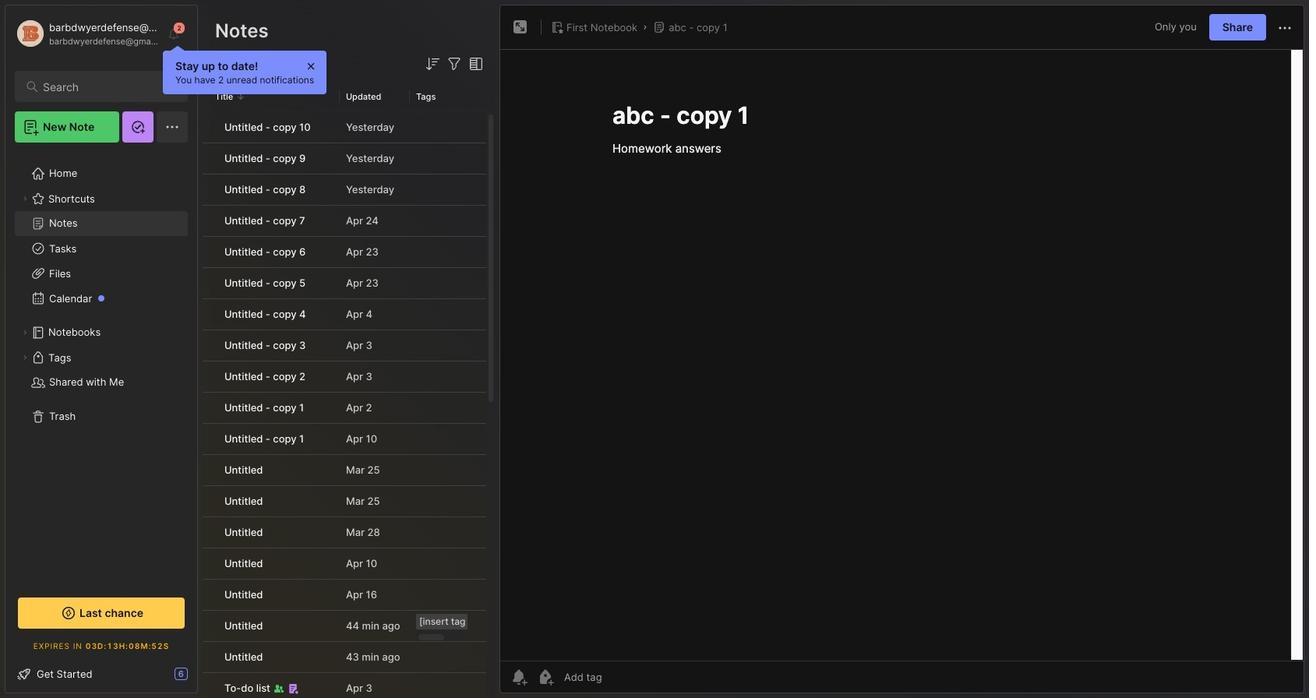 Task type: locate. For each thing, give the bounding box(es) containing it.
cell
[[203, 112, 215, 143], [203, 143, 215, 174], [203, 175, 215, 205], [203, 206, 215, 236], [203, 237, 215, 267], [203, 268, 215, 299], [203, 299, 215, 330], [203, 331, 215, 361], [203, 362, 215, 392], [203, 393, 215, 423], [203, 424, 215, 454], [203, 455, 215, 486], [203, 486, 215, 517], [203, 518, 215, 548], [203, 549, 215, 579], [203, 580, 215, 610], [203, 611, 215, 642], [203, 642, 215, 673], [203, 674, 215, 699]]

4 cell from the top
[[203, 206, 215, 236]]

tooltip
[[163, 45, 327, 94]]

2 cell from the top
[[203, 143, 215, 174]]

More actions field
[[1276, 17, 1295, 37]]

note window element
[[500, 5, 1305, 698]]

tree inside main element
[[5, 152, 197, 581]]

add tag image
[[536, 668, 555, 687]]

6 cell from the top
[[203, 268, 215, 299]]

Note Editor text field
[[500, 49, 1304, 661]]

9 cell from the top
[[203, 362, 215, 392]]

None search field
[[43, 77, 174, 96]]

View options field
[[464, 55, 486, 73]]

main element
[[0, 0, 203, 699]]

row group
[[203, 112, 500, 699]]

tree
[[5, 152, 197, 581]]

Add tag field
[[563, 670, 681, 684]]

12 cell from the top
[[203, 455, 215, 486]]

10 cell from the top
[[203, 393, 215, 423]]

add a reminder image
[[510, 668, 529, 687]]

1 cell from the top
[[203, 112, 215, 143]]



Task type: describe. For each thing, give the bounding box(es) containing it.
13 cell from the top
[[203, 486, 215, 517]]

11 cell from the top
[[203, 424, 215, 454]]

7 cell from the top
[[203, 299, 215, 330]]

16 cell from the top
[[203, 580, 215, 610]]

click to collapse image
[[197, 670, 209, 688]]

8 cell from the top
[[203, 331, 215, 361]]

Search text field
[[43, 80, 174, 94]]

Add filters field
[[445, 55, 464, 73]]

15 cell from the top
[[203, 549, 215, 579]]

more actions image
[[1276, 19, 1295, 37]]

3 cell from the top
[[203, 175, 215, 205]]

expand note image
[[511, 18, 530, 37]]

expand tags image
[[20, 353, 30, 363]]

5 cell from the top
[[203, 237, 215, 267]]

none search field inside main element
[[43, 77, 174, 96]]

add filters image
[[445, 55, 464, 73]]

18 cell from the top
[[203, 642, 215, 673]]

Help and Learning task checklist field
[[5, 662, 197, 687]]

17 cell from the top
[[203, 611, 215, 642]]

expand notebooks image
[[20, 328, 30, 338]]

Sort options field
[[423, 55, 442, 73]]

Account field
[[15, 18, 159, 49]]

19 cell from the top
[[203, 674, 215, 699]]

14 cell from the top
[[203, 518, 215, 548]]



Task type: vqa. For each thing, say whether or not it's contained in the screenshot.
Search Box
yes



